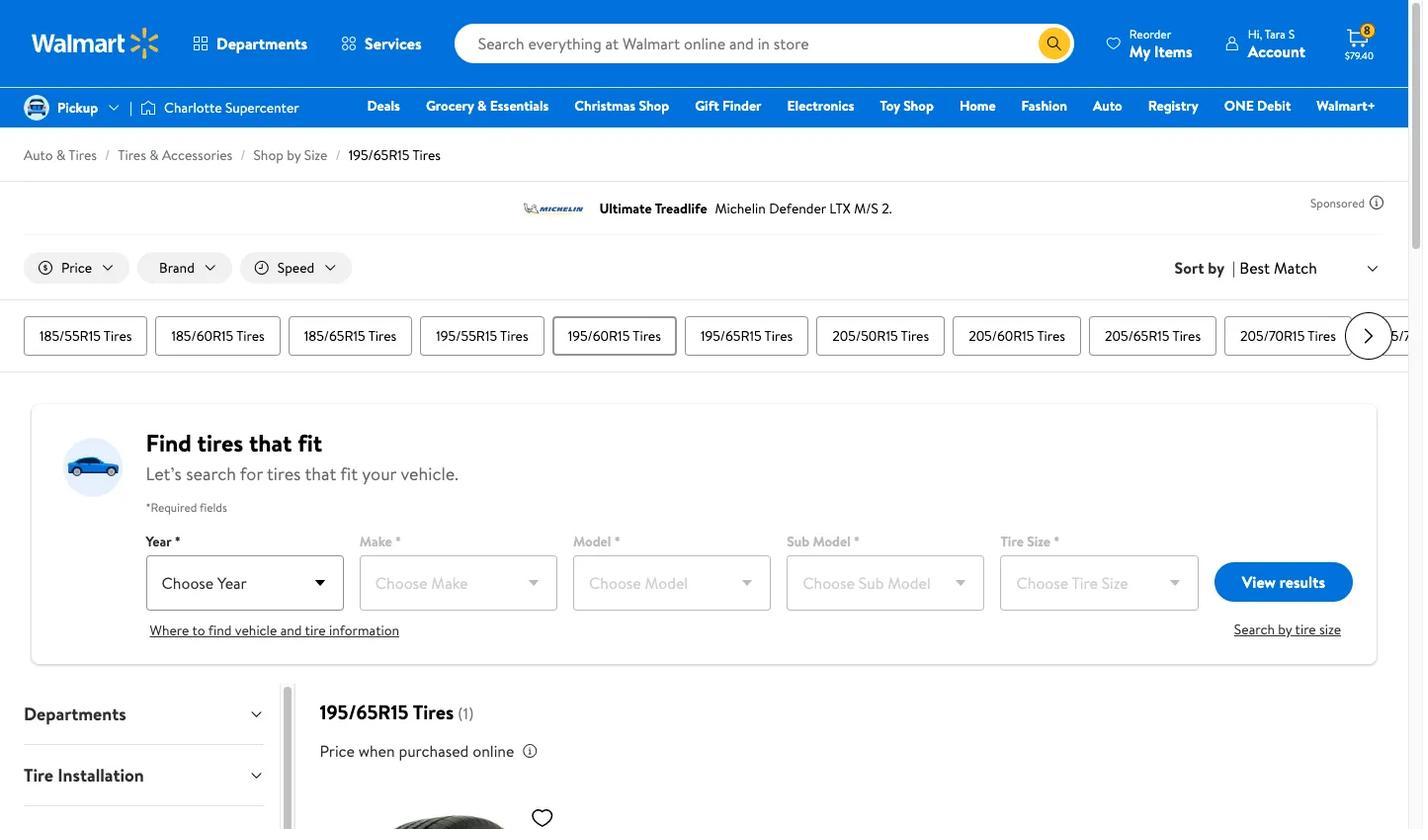 Task type: locate. For each thing, give the bounding box(es) containing it.
charlotte
[[164, 98, 222, 118]]

tires left accessories on the left top
[[118, 145, 146, 165]]

tires
[[68, 145, 97, 165], [118, 145, 146, 165], [412, 145, 441, 165], [104, 326, 132, 346], [236, 326, 265, 346], [368, 326, 397, 346], [500, 326, 528, 346], [633, 326, 661, 346], [764, 326, 793, 346], [901, 326, 929, 346], [1037, 326, 1065, 346], [1172, 326, 1201, 346], [1308, 326, 1336, 346], [413, 699, 454, 725]]

accessories
[[162, 145, 232, 165]]

 image for charlotte supercenter
[[140, 98, 156, 118]]

1 vertical spatial |
[[1232, 257, 1236, 279]]

information
[[329, 621, 399, 640]]

legal information image
[[522, 743, 538, 759]]

1 horizontal spatial |
[[1232, 257, 1236, 279]]

0 horizontal spatial auto
[[24, 145, 53, 165]]

purchased
[[399, 740, 469, 762]]

0 vertical spatial tire
[[1001, 532, 1024, 552]]

195/65r15 tires link down "deals" link
[[349, 145, 441, 165]]

price for price
[[61, 258, 92, 278]]

shop for toy shop
[[903, 96, 934, 116]]

0 vertical spatial that
[[249, 426, 292, 460]]

205/50r15 tires
[[832, 326, 929, 346]]

year *
[[146, 532, 181, 552]]

price left when at bottom left
[[320, 740, 355, 762]]

toy shop link
[[871, 95, 943, 117]]

2 vertical spatial by
[[1278, 620, 1292, 639]]

essentials
[[490, 96, 549, 116]]

195/65r15 tires link
[[349, 145, 441, 165], [685, 316, 809, 356]]

1 vertical spatial by
[[1208, 257, 1224, 279]]

1 horizontal spatial price
[[320, 740, 355, 762]]

and
[[280, 621, 302, 640]]

by right sort
[[1208, 257, 1224, 279]]

| left best
[[1232, 257, 1236, 279]]

reorder my items
[[1129, 25, 1192, 62]]

1 horizontal spatial model
[[813, 532, 851, 552]]

tires left next slide for chipmodule list "icon"
[[1308, 326, 1336, 346]]

tires right 205/65r15
[[1172, 326, 1201, 346]]

search
[[1234, 620, 1275, 639]]

2 horizontal spatial shop
[[903, 96, 934, 116]]

where
[[150, 621, 189, 640]]

supercenter
[[225, 98, 299, 118]]

tires for 195/55r15 tires
[[500, 326, 528, 346]]

1 horizontal spatial &
[[149, 145, 159, 165]]

0 vertical spatial auto
[[1093, 96, 1122, 116]]

tab
[[8, 806, 280, 829]]

tires inside 'link'
[[500, 326, 528, 346]]

205/60r15 tires link
[[953, 316, 1081, 356]]

& right grocery
[[477, 96, 487, 116]]

departments inside dropdown button
[[24, 702, 126, 726]]

195/65r15 up when at bottom left
[[320, 699, 409, 725]]

christmas
[[574, 96, 635, 116]]

that up for
[[249, 426, 292, 460]]

sponsored
[[1310, 194, 1365, 211]]

1 vertical spatial 195/65r15 tires link
[[685, 316, 809, 356]]

by right search
[[1278, 620, 1292, 639]]

best
[[1240, 257, 1270, 279]]

departments up supercenter
[[216, 33, 307, 54]]

auto & tires link
[[24, 145, 97, 165]]

debit
[[1257, 96, 1291, 116]]

1 / from the left
[[105, 145, 110, 165]]

tires for 185/60r15 tires
[[236, 326, 265, 346]]

tires right for
[[267, 462, 301, 486]]

fashion
[[1021, 96, 1067, 116]]

electronics
[[787, 96, 854, 116]]

0 horizontal spatial shop
[[253, 145, 283, 165]]

shop down supercenter
[[253, 145, 283, 165]]

 image left pickup
[[24, 95, 49, 121]]

0 horizontal spatial price
[[61, 258, 92, 278]]

*required
[[146, 499, 197, 516]]

tire for tire installation
[[24, 763, 53, 788]]

best match button
[[1236, 255, 1384, 281]]

1 vertical spatial that
[[305, 462, 336, 486]]

Walmart Site-Wide search field
[[454, 24, 1074, 63]]

tires for 205/50r15 tires
[[901, 326, 929, 346]]

2 * from the left
[[395, 532, 401, 552]]

1 horizontal spatial shop
[[639, 96, 669, 116]]

vehicle.
[[401, 462, 458, 486]]

0 horizontal spatial tire
[[305, 621, 326, 640]]

by inside sort and filter section "element"
[[1208, 257, 1224, 279]]

home
[[959, 96, 996, 116]]

 image left charlotte at left top
[[140, 98, 156, 118]]

0 vertical spatial departments
[[216, 33, 307, 54]]

* for make *
[[395, 532, 401, 552]]

tires for 205/65r15 tires
[[1172, 326, 1201, 346]]

tires right 185/55r15
[[104, 326, 132, 346]]

5 * from the left
[[1054, 532, 1060, 552]]

speed button
[[240, 252, 352, 284]]

205/65r15
[[1105, 326, 1170, 346]]

by down supercenter
[[287, 145, 301, 165]]

0 horizontal spatial /
[[105, 145, 110, 165]]

 image for pickup
[[24, 95, 49, 121]]

0 horizontal spatial that
[[249, 426, 292, 460]]

size
[[304, 145, 327, 165], [1027, 532, 1050, 552]]

195/60r15 tires link
[[552, 316, 677, 356]]

0 horizontal spatial model
[[573, 532, 611, 552]]

0 vertical spatial tires
[[197, 426, 243, 460]]

| right pickup
[[130, 98, 132, 118]]

0 vertical spatial size
[[304, 145, 327, 165]]

0 horizontal spatial &
[[56, 145, 66, 165]]

205/70r15 tires link
[[1224, 316, 1352, 356]]

*required fields
[[146, 499, 227, 516]]

tires left '(1)' on the bottom
[[413, 699, 454, 725]]

1 horizontal spatial auto
[[1093, 96, 1122, 116]]

2 horizontal spatial &
[[477, 96, 487, 116]]

1 vertical spatial price
[[320, 740, 355, 762]]

shop right toy
[[903, 96, 934, 116]]

1 vertical spatial 195/65r15
[[701, 326, 762, 346]]

1 horizontal spatial  image
[[140, 98, 156, 118]]

1 vertical spatial fit
[[340, 462, 358, 486]]

/ right auto & tires link
[[105, 145, 110, 165]]

2 vertical spatial 195/65r15
[[320, 699, 409, 725]]

1 vertical spatial auto
[[24, 145, 53, 165]]

0 vertical spatial price
[[61, 258, 92, 278]]

1 vertical spatial tire
[[24, 763, 53, 788]]

price
[[61, 258, 92, 278], [320, 740, 355, 762]]

where to find vehicle and tire information button
[[150, 621, 399, 640]]

205/75r link
[[1360, 316, 1423, 356]]

& left accessories on the left top
[[149, 145, 159, 165]]

christmas shop link
[[566, 95, 678, 117]]

/ right accessories on the left top
[[240, 145, 246, 165]]

0 horizontal spatial fit
[[298, 426, 322, 460]]

1 * from the left
[[175, 532, 181, 552]]

gift
[[695, 96, 719, 116]]

model
[[573, 532, 611, 552], [813, 532, 851, 552]]

tire for tire size *
[[1001, 532, 1024, 552]]

that left your
[[305, 462, 336, 486]]

1 horizontal spatial tire
[[1295, 620, 1316, 639]]

0 vertical spatial 195/65r15 tires link
[[349, 145, 441, 165]]

electronics link
[[778, 95, 863, 117]]

year
[[146, 532, 171, 552]]

195/65r15 tires (1)
[[320, 699, 474, 725]]

2 horizontal spatial /
[[335, 145, 341, 165]]

tires left 205/50r15
[[764, 326, 793, 346]]

tires right 205/50r15
[[901, 326, 929, 346]]

fields
[[200, 499, 227, 516]]

departments inside popup button
[[216, 33, 307, 54]]

tires up the search
[[197, 426, 243, 460]]

price inside dropdown button
[[61, 258, 92, 278]]

tire inside dropdown button
[[24, 763, 53, 788]]

185/65r15 tires link
[[288, 316, 412, 356]]

walmart+ link
[[1308, 95, 1384, 117]]

tire
[[1001, 532, 1024, 552], [24, 763, 53, 788]]

 image
[[24, 95, 49, 121], [140, 98, 156, 118]]

1 horizontal spatial tires
[[267, 462, 301, 486]]

registry link
[[1139, 95, 1207, 117]]

205/70r15 tires
[[1240, 326, 1336, 346]]

vehicle type: car and truck image
[[63, 436, 122, 499]]

* for year *
[[175, 532, 181, 552]]

tires right 185/65r15
[[368, 326, 397, 346]]

sort and filter section element
[[0, 236, 1408, 300]]

tires right 195/55r15
[[500, 326, 528, 346]]

model *
[[573, 532, 620, 552]]

home link
[[951, 95, 1005, 117]]

195/55r15 tires link
[[420, 316, 544, 356]]

195/65r15 tires link down sort and filter section "element" at top
[[685, 316, 809, 356]]

205/60r15 tires
[[969, 326, 1065, 346]]

toy
[[880, 96, 900, 116]]

1 horizontal spatial size
[[1027, 532, 1050, 552]]

2 model from the left
[[813, 532, 851, 552]]

195/65r15 down sort and filter section "element" at top
[[701, 326, 762, 346]]

tires for 195/65r15 tires (1)
[[413, 699, 454, 725]]

tara
[[1265, 25, 1286, 42]]

0 horizontal spatial size
[[304, 145, 327, 165]]

shop for christmas shop
[[639, 96, 669, 116]]

0 horizontal spatial departments
[[24, 702, 126, 726]]

/ right shop by size link
[[335, 145, 341, 165]]

grocery
[[426, 96, 474, 116]]

195/65r15 down deals
[[349, 145, 410, 165]]

sub model *
[[787, 532, 860, 552]]

& down pickup
[[56, 145, 66, 165]]

& for essentials
[[477, 96, 487, 116]]

1 horizontal spatial by
[[1208, 257, 1224, 279]]

185/55r15 tires
[[40, 326, 132, 346]]

gift finder
[[695, 96, 761, 116]]

205/60r15
[[969, 326, 1034, 346]]

my
[[1129, 40, 1150, 62]]

1 horizontal spatial 195/65r15 tires link
[[685, 316, 809, 356]]

tires right the 195/60r15
[[633, 326, 661, 346]]

1 horizontal spatial tire
[[1001, 532, 1024, 552]]

price for price when purchased online
[[320, 740, 355, 762]]

by inside search by tire size button
[[1278, 620, 1292, 639]]

1 model from the left
[[573, 532, 611, 552]]

0 horizontal spatial  image
[[24, 95, 49, 121]]

195/65r15 tires
[[701, 326, 793, 346]]

3 * from the left
[[614, 532, 620, 552]]

tires right '205/60r15'
[[1037, 326, 1065, 346]]

price up 185/55r15
[[61, 258, 92, 278]]

205/65r15 tires
[[1105, 326, 1201, 346]]

departments up tire installation
[[24, 702, 126, 726]]

1 vertical spatial departments
[[24, 702, 126, 726]]

1 horizontal spatial departments
[[216, 33, 307, 54]]

& for tires
[[56, 145, 66, 165]]

view results button
[[1214, 562, 1353, 602]]

tires for 185/65r15 tires
[[368, 326, 397, 346]]

tire left size
[[1295, 620, 1316, 639]]

205/75r
[[1375, 326, 1423, 346]]

1 horizontal spatial /
[[240, 145, 246, 165]]

one debit
[[1224, 96, 1291, 116]]

by
[[287, 145, 301, 165], [1208, 257, 1224, 279], [1278, 620, 1292, 639]]

2 horizontal spatial by
[[1278, 620, 1292, 639]]

items
[[1154, 40, 1192, 62]]

fit
[[298, 426, 322, 460], [340, 462, 358, 486]]

next slide for chipmodule list image
[[1345, 312, 1392, 360]]

0 horizontal spatial tire
[[24, 763, 53, 788]]

tire right "and"
[[305, 621, 326, 640]]

tires
[[197, 426, 243, 460], [267, 462, 301, 486]]

shop by size link
[[253, 145, 327, 165]]

0 vertical spatial |
[[130, 98, 132, 118]]

shop right the christmas
[[639, 96, 669, 116]]

0 vertical spatial by
[[287, 145, 301, 165]]

3 / from the left
[[335, 145, 341, 165]]

tires right 185/60r15
[[236, 326, 265, 346]]

walmart+
[[1317, 96, 1376, 116]]



Task type: describe. For each thing, give the bounding box(es) containing it.
195/65r15 for 195/65r15 tires
[[701, 326, 762, 346]]

205/50r15 tires link
[[817, 316, 945, 356]]

kenda kenetica (kr217) all season 195/65r15 91h passenger tire fits: 2013-15 honda civic natural gas, 2012-18 ford focus s image
[[324, 798, 562, 829]]

| inside sort and filter section "element"
[[1232, 257, 1236, 279]]

let's
[[146, 462, 182, 486]]

pickup
[[57, 98, 98, 118]]

0 horizontal spatial by
[[287, 145, 301, 165]]

195/55r15
[[436, 326, 497, 346]]

0 horizontal spatial tires
[[197, 426, 243, 460]]

tires for 195/60r15 tires
[[633, 326, 661, 346]]

* for model *
[[614, 532, 620, 552]]

tires for 195/65r15 tires
[[764, 326, 793, 346]]

vehicle
[[235, 621, 277, 640]]

by for sort by |
[[1208, 257, 1224, 279]]

tires for 185/55r15 tires
[[104, 326, 132, 346]]

match
[[1274, 257, 1317, 279]]

find
[[146, 426, 192, 460]]

185/55r15
[[40, 326, 101, 346]]

services
[[365, 33, 422, 54]]

4 * from the left
[[854, 532, 860, 552]]

tire installation
[[24, 763, 144, 788]]

1 horizontal spatial that
[[305, 462, 336, 486]]

sub
[[787, 532, 809, 552]]

0 horizontal spatial |
[[130, 98, 132, 118]]

tire inside button
[[1295, 620, 1316, 639]]

price when purchased online
[[320, 740, 514, 762]]

departments button
[[176, 20, 324, 67]]

Search search field
[[454, 24, 1074, 63]]

search by tire size
[[1234, 620, 1341, 639]]

185/55r15 tires link
[[24, 316, 148, 356]]

185/65r15 tires
[[304, 326, 397, 346]]

search by tire size button
[[1234, 619, 1345, 640]]

195/55r15 tires
[[436, 326, 528, 346]]

sort by |
[[1175, 257, 1236, 279]]

departments tab
[[8, 684, 280, 744]]

tires for 205/60r15 tires
[[1037, 326, 1065, 346]]

tires & accessories link
[[118, 145, 232, 165]]

205/65r15 tires link
[[1089, 316, 1217, 356]]

185/60r15 tires
[[171, 326, 265, 346]]

8 $79.40
[[1345, 22, 1374, 62]]

hi,
[[1248, 25, 1262, 42]]

where to find vehicle and tire information
[[150, 621, 399, 640]]

make *
[[359, 532, 401, 552]]

tire installation button
[[8, 745, 280, 805]]

0 vertical spatial 195/65r15
[[349, 145, 410, 165]]

registry
[[1148, 96, 1198, 116]]

1 horizontal spatial fit
[[340, 462, 358, 486]]

195/60r15
[[568, 326, 630, 346]]

tire size *
[[1001, 532, 1060, 552]]

add to favorites list, kenda kenetica (kr217) all season 195/65r15 91h passenger tire fits: 2013-15 honda civic natural gas, 2012-18 ford focus s image
[[530, 805, 554, 829]]

find
[[208, 621, 232, 640]]

auto for auto
[[1093, 96, 1122, 116]]

toy shop
[[880, 96, 934, 116]]

view results
[[1242, 571, 1325, 593]]

account
[[1248, 40, 1305, 62]]

one
[[1224, 96, 1254, 116]]

online
[[473, 740, 514, 762]]

deals link
[[358, 95, 409, 117]]

s
[[1289, 25, 1295, 42]]

tires for 205/70r15 tires
[[1308, 326, 1336, 346]]

0 vertical spatial fit
[[298, 426, 322, 460]]

search icon image
[[1046, 36, 1062, 51]]

reorder
[[1129, 25, 1171, 42]]

finder
[[722, 96, 761, 116]]

$79.40
[[1345, 48, 1374, 62]]

for
[[240, 462, 263, 486]]

find tires that fit let's search for tires that fit your vehicle.
[[146, 426, 458, 486]]

185/60r15
[[171, 326, 233, 346]]

1 vertical spatial size
[[1027, 532, 1050, 552]]

grocery & essentials link
[[417, 95, 558, 117]]

1 vertical spatial tires
[[267, 462, 301, 486]]

tires down pickup
[[68, 145, 97, 165]]

ad disclaimer and feedback for skylinedisplayad image
[[1369, 195, 1384, 210]]

tires down grocery
[[412, 145, 441, 165]]

auto for auto & tires / tires & accessories / shop by size / 195/65r15 tires
[[24, 145, 53, 165]]

deals
[[367, 96, 400, 116]]

tire installation tab
[[8, 745, 280, 805]]

results
[[1279, 571, 1325, 593]]

by for search by tire size
[[1278, 620, 1292, 639]]

to
[[192, 621, 205, 640]]

195/60r15 tires
[[568, 326, 661, 346]]

speed
[[277, 258, 314, 278]]

205/70r15
[[1240, 326, 1305, 346]]

195/65r15 for 195/65r15 tires (1)
[[320, 699, 409, 725]]

christmas shop
[[574, 96, 669, 116]]

0 horizontal spatial 195/65r15 tires link
[[349, 145, 441, 165]]

grocery & essentials
[[426, 96, 549, 116]]

185/65r15
[[304, 326, 365, 346]]

your
[[362, 462, 396, 486]]

2 / from the left
[[240, 145, 246, 165]]

brand button
[[137, 252, 232, 284]]

auto link
[[1084, 95, 1131, 117]]

hi, tara s account
[[1248, 25, 1305, 62]]

brand
[[159, 258, 194, 278]]

best match
[[1240, 257, 1317, 279]]

walmart image
[[32, 28, 160, 59]]

make
[[359, 532, 392, 552]]



Task type: vqa. For each thing, say whether or not it's contained in the screenshot.
Services
yes



